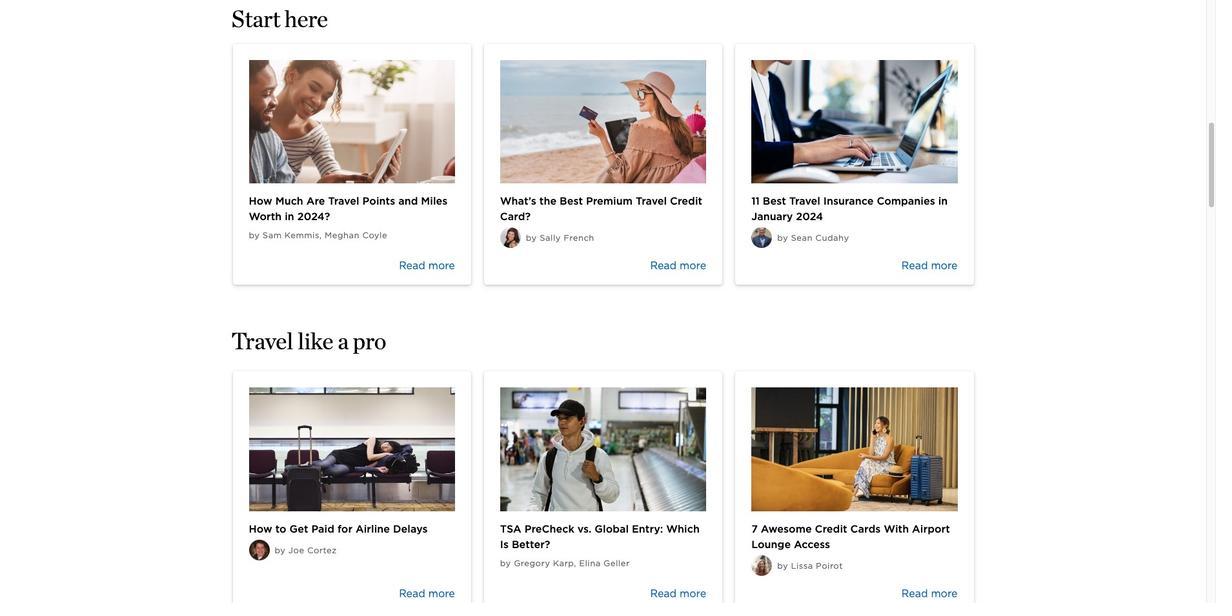 Task type: vqa. For each thing, say whether or not it's contained in the screenshot.
the rightmost WELL-
no



Task type: describe. For each thing, give the bounding box(es) containing it.
more for what's the best premium travel credit card?
[[680, 260, 707, 272]]

by joe cortez
[[275, 546, 337, 555]]

start here
[[232, 4, 328, 33]]

by gregory karp , elina geller
[[500, 559, 630, 568]]

to
[[276, 523, 287, 535]]

january
[[752, 211, 793, 223]]

sam
[[263, 231, 282, 240]]

here
[[285, 4, 328, 33]]

pro
[[353, 327, 387, 355]]

travel like a pro
[[232, 327, 387, 355]]

insurance
[[824, 195, 874, 207]]

joe cortez's profile picture image
[[249, 540, 270, 560]]

paid
[[312, 523, 335, 535]]

sean cudahy's profile picture image
[[752, 227, 773, 248]]

kemmis
[[285, 231, 320, 240]]

coyle
[[363, 231, 388, 240]]

by sean cudahy
[[778, 233, 850, 243]]

points
[[363, 195, 395, 207]]

cortez
[[307, 546, 337, 555]]

sally
[[540, 233, 561, 243]]

, for vs.
[[574, 559, 577, 568]]

cards
[[851, 523, 881, 535]]

by for 7 awesome credit cards with airport lounge access
[[778, 561, 789, 571]]

7
[[752, 523, 758, 535]]

11 best travel insurance companies in january 2024
[[752, 195, 948, 223]]

read more for what's the best premium travel credit card?
[[651, 260, 707, 272]]

sally french's profile picture image
[[500, 227, 521, 248]]

travel inside how much are travel points and miles worth in 2024?
[[328, 195, 360, 207]]

gregory
[[514, 559, 551, 568]]

11 best travel insurance companies in january 2024 image
[[752, 60, 958, 184]]

read for 11 best travel insurance companies in january 2024
[[902, 260, 928, 272]]

read more for how much are travel points and miles worth in 2024?
[[399, 260, 455, 272]]

by for 11 best travel insurance companies in january 2024
[[778, 233, 789, 243]]

how much are travel points and miles worth in 2024?
[[249, 195, 448, 223]]

joe
[[289, 546, 305, 555]]

2024?
[[298, 211, 330, 223]]

get
[[290, 523, 308, 535]]

read more for tsa precheck vs. global entry: which is better?
[[651, 588, 707, 600]]

woman who has a credit card with airport lounge access image
[[752, 388, 958, 511]]

elina
[[580, 559, 601, 568]]

start
[[232, 4, 281, 33]]

by sally french
[[526, 233, 595, 243]]

read more for 11 best travel insurance companies in january 2024
[[902, 260, 958, 272]]

waiting for flight delay compensation at the airport image
[[249, 388, 455, 511]]

sean
[[792, 233, 813, 243]]

companies
[[877, 195, 936, 207]]

cudahy
[[816, 233, 850, 243]]

premium
[[586, 195, 633, 207]]

best inside what's the best premium travel credit card?
[[560, 195, 583, 207]]

and
[[399, 195, 418, 207]]

awesome
[[761, 523, 812, 535]]

by for what's the best premium travel credit card?
[[526, 233, 537, 243]]

card?
[[500, 211, 531, 223]]

11
[[752, 195, 760, 207]]

for
[[338, 523, 353, 535]]

lissa poirot's profile picture image
[[752, 555, 773, 576]]

by for how to get paid for airline delays
[[275, 546, 286, 555]]

access
[[794, 539, 831, 551]]

vs.
[[578, 523, 592, 535]]

read for how much are travel points and miles worth in 2024?
[[399, 260, 426, 272]]

lounge
[[752, 539, 791, 551]]

how for how to get paid for airline delays
[[249, 523, 272, 535]]

french
[[564, 233, 595, 243]]

2024
[[797, 211, 824, 223]]

is
[[500, 539, 509, 551]]

credit inside "7 awesome credit cards with airport lounge access"
[[815, 523, 848, 535]]

by lissa poirot
[[778, 561, 843, 571]]

how to get paid for airline delays
[[249, 523, 428, 535]]



Task type: locate. For each thing, give the bounding box(es) containing it.
in inside 11 best travel insurance companies in january 2024
[[939, 195, 948, 207]]

, for are
[[320, 231, 322, 240]]

which
[[667, 523, 700, 535]]

1 horizontal spatial best
[[763, 195, 787, 207]]

in down much
[[285, 211, 294, 223]]

0 horizontal spatial best
[[560, 195, 583, 207]]

travel inside what's the best premium travel credit card?
[[636, 195, 667, 207]]

by left lissa
[[778, 561, 789, 571]]

1 vertical spatial how
[[249, 523, 272, 535]]

with
[[884, 523, 910, 535]]

by left sam at top
[[249, 231, 260, 240]]

read more for 7 awesome credit cards with airport lounge access
[[902, 588, 958, 600]]

in right the "companies"
[[939, 195, 948, 207]]

what's the best premium travel credit card?
[[500, 195, 703, 223]]

more
[[429, 260, 455, 272], [680, 260, 707, 272], [932, 260, 958, 272], [429, 588, 455, 600], [680, 588, 707, 600], [932, 588, 958, 600]]

,
[[320, 231, 322, 240], [574, 559, 577, 568]]

1 vertical spatial credit
[[815, 523, 848, 535]]

2 how from the top
[[249, 523, 272, 535]]

0 vertical spatial credit
[[670, 195, 703, 207]]

a
[[338, 327, 349, 355]]

best up january
[[763, 195, 787, 207]]

0 vertical spatial ,
[[320, 231, 322, 240]]

7 awesome credit cards with airport lounge access
[[752, 523, 951, 551]]

more for tsa precheck vs. global entry: which is better?
[[680, 588, 707, 600]]

lissa
[[792, 561, 814, 571]]

more for how to get paid for airline delays
[[429, 588, 455, 600]]

travel right premium
[[636, 195, 667, 207]]

the
[[540, 195, 557, 207]]

best
[[560, 195, 583, 207], [763, 195, 787, 207]]

0 horizontal spatial credit
[[670, 195, 703, 207]]

read for what's the best premium travel credit card?
[[651, 260, 677, 272]]

0 vertical spatial in
[[939, 195, 948, 207]]

, down '2024?'
[[320, 231, 322, 240]]

miles
[[421, 195, 448, 207]]

how left to
[[249, 523, 272, 535]]

geller
[[604, 559, 630, 568]]

by sam kemmis , meghan coyle
[[249, 231, 388, 240]]

worth
[[249, 211, 282, 223]]

travel up 2024
[[790, 195, 821, 207]]

how inside how much are travel points and miles worth in 2024?
[[249, 195, 272, 207]]

global
[[595, 523, 629, 535]]

more for 11 best travel insurance companies in january 2024
[[932, 260, 958, 272]]

tsa
[[500, 523, 522, 535]]

precheck
[[525, 523, 575, 535]]

how for how much are travel points and miles worth in 2024?
[[249, 195, 272, 207]]

how
[[249, 195, 272, 207], [249, 523, 272, 535]]

poirot
[[816, 561, 843, 571]]

by left sean
[[778, 233, 789, 243]]

1 best from the left
[[560, 195, 583, 207]]

travel left like
[[232, 327, 294, 355]]

airline
[[356, 523, 390, 535]]

read for how to get paid for airline delays
[[399, 588, 426, 600]]

0 horizontal spatial ,
[[320, 231, 322, 240]]

meghan
[[325, 231, 360, 240]]

best right the
[[560, 195, 583, 207]]

travel inside 11 best travel insurance companies in january 2024
[[790, 195, 821, 207]]

0 horizontal spatial in
[[285, 211, 294, 223]]

1 horizontal spatial in
[[939, 195, 948, 207]]

much
[[276, 195, 303, 207]]

entry:
[[632, 523, 664, 535]]

travel
[[328, 195, 360, 207], [636, 195, 667, 207], [790, 195, 821, 207], [232, 327, 294, 355]]

what's
[[500, 195, 537, 207]]

read more for how to get paid for airline delays
[[399, 588, 455, 600]]

karp
[[553, 559, 574, 568]]

read
[[399, 260, 426, 272], [651, 260, 677, 272], [902, 260, 928, 272], [399, 588, 426, 600], [651, 588, 677, 600], [902, 588, 928, 600]]

more for 7 awesome credit cards with airport lounge access
[[932, 588, 958, 600]]

tsa precheck vs. global entry: which is better?
[[500, 523, 700, 551]]

travel right are
[[328, 195, 360, 207]]

2 best from the left
[[763, 195, 787, 207]]

1 vertical spatial ,
[[574, 559, 577, 568]]

delays
[[393, 523, 428, 535]]

by left sally
[[526, 233, 537, 243]]

by down is
[[500, 559, 511, 568]]

in inside how much are travel points and miles worth in 2024?
[[285, 211, 294, 223]]

1 vertical spatial in
[[285, 211, 294, 223]]

how up worth
[[249, 195, 272, 207]]

credit
[[670, 195, 703, 207], [815, 523, 848, 535]]

like
[[298, 327, 334, 355]]

in
[[939, 195, 948, 207], [285, 211, 294, 223]]

1 how from the top
[[249, 195, 272, 207]]

, left elina
[[574, 559, 577, 568]]

1 horizontal spatial credit
[[815, 523, 848, 535]]

more for how much are travel points and miles worth in 2024?
[[429, 260, 455, 272]]

credit inside what's the best premium travel credit card?
[[670, 195, 703, 207]]

read for 7 awesome credit cards with airport lounge access
[[902, 588, 928, 600]]

best inside 11 best travel insurance companies in january 2024
[[763, 195, 787, 207]]

better?
[[512, 539, 551, 551]]

by left joe
[[275, 546, 286, 555]]

0 vertical spatial how
[[249, 195, 272, 207]]

1 horizontal spatial ,
[[574, 559, 577, 568]]

airport
[[913, 523, 951, 535]]

by
[[249, 231, 260, 240], [526, 233, 537, 243], [778, 233, 789, 243], [275, 546, 286, 555], [500, 559, 511, 568], [778, 561, 789, 571]]

are
[[307, 195, 325, 207]]

read more
[[399, 260, 455, 272], [651, 260, 707, 272], [902, 260, 958, 272], [399, 588, 455, 600], [651, 588, 707, 600], [902, 588, 958, 600]]

read for tsa precheck vs. global entry: which is better?
[[651, 588, 677, 600]]



